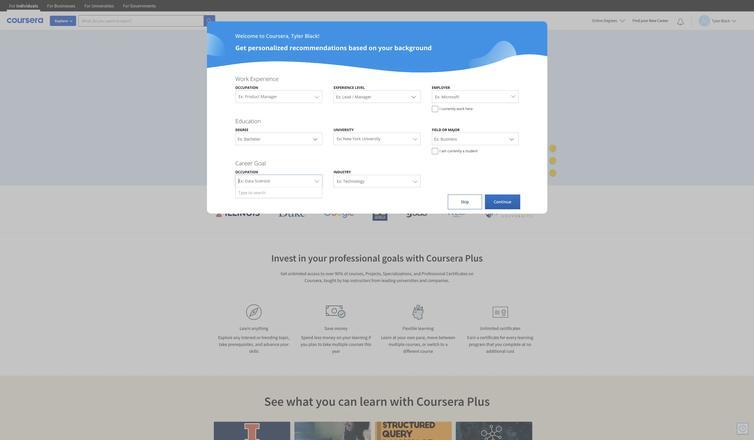 Task type: locate. For each thing, give the bounding box(es) containing it.
i
[[440, 106, 441, 111], [440, 149, 441, 153]]

education
[[235, 117, 261, 125]]

1 horizontal spatial coursera,
[[305, 277, 323, 283]]

courses, inside learn at your own pace, move between multiple courses, or switch to a different course
[[406, 341, 421, 347]]

for left individuals
[[9, 3, 15, 9]]

unlimited
[[288, 271, 307, 276]]

career goal element
[[230, 159, 525, 198]]

0 horizontal spatial a
[[445, 341, 448, 347]]

2 occupation from the top
[[235, 170, 258, 175]]

save money
[[324, 325, 348, 331]]

1 vertical spatial money
[[322, 334, 336, 340]]

0 vertical spatial learn
[[263, 190, 281, 199]]

1 multiple from the left
[[332, 341, 348, 347]]

get left unlimited
[[281, 271, 287, 276]]

interest
[[241, 334, 256, 340]]

1 horizontal spatial career
[[657, 18, 668, 23]]

in right included at the top
[[381, 89, 386, 97]]

coursera, left taught
[[305, 277, 323, 283]]

access inside get unlimited access to over 90% of courses, projects, specializations, and professional certificates on coursera, taught by top instructors from leading universities and companies.
[[307, 271, 320, 276]]

ex: left product
[[239, 94, 244, 99]]

money right save on the left bottom of the page
[[334, 325, 348, 331]]

1 occupation field from the top
[[236, 90, 322, 103]]

0 horizontal spatial leading
[[318, 190, 341, 199]]

professional
[[422, 271, 445, 276]]

or up course
[[422, 341, 426, 347]]

get down welcome
[[235, 43, 246, 52]]

coursera plus image
[[212, 52, 299, 61]]

to up the ready
[[263, 79, 269, 87]]

chevron down image inside education element
[[509, 135, 515, 142]]

ex: down employer
[[435, 94, 440, 100]]

ex: left the york
[[337, 136, 342, 141]]

0 vertical spatial experience
[[250, 75, 279, 83]]

0 vertical spatial career
[[657, 18, 668, 23]]

0 horizontal spatial multiple
[[332, 341, 348, 347]]

on up included at the top
[[372, 79, 379, 87]]

unlimited certificates
[[480, 325, 521, 331]]

your down projects,
[[212, 99, 225, 107]]

on down the save money
[[337, 334, 342, 340]]

from
[[283, 190, 299, 199], [372, 277, 381, 283]]

onboardingmodal dialog
[[0, 0, 754, 440]]

0 horizontal spatial you
[[301, 341, 308, 347]]

0 vertical spatial a
[[463, 149, 465, 153]]

experience up the ready
[[250, 75, 279, 83]]

0 horizontal spatial from
[[283, 190, 299, 199]]

instructors
[[350, 277, 371, 283]]

1 vertical spatial plus
[[465, 252, 483, 264]]

access up job- on the top left
[[242, 79, 261, 87]]

1 vertical spatial unlimited
[[480, 325, 499, 331]]

1 vertical spatial or
[[257, 334, 261, 340]]

0 vertical spatial occupation field
[[236, 90, 322, 103]]

to down between
[[441, 341, 444, 347]]

0 vertical spatial in
[[381, 89, 386, 97]]

to left over
[[321, 271, 325, 276]]

anytime
[[250, 127, 266, 132]]

2 vertical spatial coursera
[[416, 394, 465, 409]]

occupation field inside career goal element
[[236, 175, 322, 187]]

leading up the google image
[[318, 190, 341, 199]]

introduction to programming with python and java. university of pennsylvania. specialization (4 courses) element
[[456, 422, 532, 440]]

i left am
[[440, 149, 441, 153]]

multiple up different
[[389, 341, 405, 347]]

your inside unlimited access to 7,000+ world-class courses, hands-on projects, and job-ready certificate programs—all included in your subscription
[[212, 99, 225, 107]]

chevron down image for field or major
[[509, 135, 515, 142]]

ex:
[[239, 94, 244, 99], [435, 94, 440, 100], [337, 136, 342, 141], [239, 178, 244, 184], [337, 179, 342, 184]]

2 horizontal spatial learning
[[518, 334, 533, 340]]

1 vertical spatial courses,
[[349, 271, 365, 276]]

the structured query language (sql). university of colorado boulder. course element
[[375, 422, 452, 440]]

currently left work
[[441, 106, 456, 111]]

unlimited up that
[[480, 325, 499, 331]]

1 vertical spatial occupation field
[[236, 175, 322, 187]]

your up courses
[[342, 334, 351, 340]]

take right plan
[[323, 341, 331, 347]]

complete
[[503, 341, 521, 347]]

0 horizontal spatial take
[[219, 341, 227, 347]]

courses, inside unlimited access to 7,000+ world-class courses, hands-on projects, and job-ready certificate programs—all included in your subscription
[[326, 79, 350, 87]]

1 horizontal spatial leading
[[382, 277, 396, 283]]

0 vertical spatial coursera
[[447, 190, 476, 199]]

1 vertical spatial learn
[[240, 325, 250, 331]]

get inside get unlimited access to over 90% of courses, projects, specializations, and professional certificates on coursera, taught by top instructors from leading universities and companies.
[[281, 271, 287, 276]]

at left own
[[393, 334, 397, 340]]

2 vertical spatial plus
[[467, 394, 490, 409]]

your down topic,
[[280, 341, 289, 347]]

explore
[[218, 334, 232, 340]]

coursera image
[[7, 16, 43, 25]]

1 vertical spatial a
[[477, 334, 479, 340]]

1 horizontal spatial chevron down image
[[509, 135, 515, 142]]

own
[[407, 334, 415, 340]]

0 vertical spatial currently
[[441, 106, 456, 111]]

you
[[301, 341, 308, 347], [495, 341, 502, 347], [316, 394, 336, 409]]

banner navigation
[[5, 0, 160, 16]]

unlimited
[[212, 79, 240, 87], [480, 325, 499, 331]]

get
[[235, 43, 246, 52], [281, 271, 287, 276]]

ex: for ex: product manager
[[239, 94, 244, 99]]

start 7-day free trial
[[221, 140, 262, 145]]

0 horizontal spatial coursera,
[[266, 33, 290, 39]]

1 vertical spatial get
[[281, 271, 287, 276]]

universities down "technology"
[[343, 190, 379, 199]]

new right find
[[649, 18, 657, 23]]

switch
[[427, 341, 440, 347]]

occupation field inside work experience element
[[236, 90, 322, 103]]

unlimited up projects,
[[212, 79, 240, 87]]

multiple inside "spend less money on your learning if you plan to take multiple courses this year"
[[332, 341, 348, 347]]

occupation for career
[[235, 170, 258, 175]]

ex: inside education element
[[337, 136, 342, 141]]

2 vertical spatial learn
[[381, 334, 392, 340]]

learn right 'if'
[[381, 334, 392, 340]]

get unlimited access to over 90% of courses, projects, specializations, and professional certificates on coursera, taught by top instructors from leading universities and companies.
[[281, 271, 474, 283]]

learn up interest
[[240, 325, 250, 331]]

money down save on the left bottom of the page
[[322, 334, 336, 340]]

anything
[[251, 325, 268, 331]]

1 vertical spatial new
[[343, 136, 352, 141]]

1 horizontal spatial access
[[307, 271, 320, 276]]

to inside "spend less money on your learning if you plan to take multiple courses this year"
[[318, 341, 322, 347]]

2 vertical spatial or
[[422, 341, 426, 347]]

learning for earn a certificate for every learning program that you complete at no additional cost
[[518, 334, 533, 340]]

certificate down world-
[[281, 89, 309, 97]]

learning inside earn a certificate for every learning program that you complete at no additional cost
[[518, 334, 533, 340]]

and up university of michigan image
[[381, 190, 393, 199]]

on right certificates
[[469, 271, 474, 276]]

multiple up year
[[332, 341, 348, 347]]

chevron down image
[[410, 93, 417, 100], [509, 135, 515, 142]]

recommendations
[[290, 43, 347, 52]]

learn for learn from 275+ leading universities and companies with coursera plus
[[263, 190, 281, 199]]

university
[[334, 127, 354, 132], [362, 136, 381, 141]]

experience left level
[[334, 85, 354, 90]]

3 for from the left
[[84, 3, 91, 9]]

save money image
[[326, 305, 346, 319]]

0 vertical spatial coursera,
[[266, 33, 290, 39]]

ex: down industry
[[337, 179, 342, 184]]

career
[[657, 18, 668, 23], [235, 159, 253, 167]]

at left the no
[[522, 341, 526, 347]]

over
[[326, 271, 334, 276]]

or
[[442, 127, 447, 132], [257, 334, 261, 340], [422, 341, 426, 347]]

in
[[381, 89, 386, 97], [298, 252, 306, 264]]

work experience element
[[230, 75, 525, 115]]

or down anything
[[257, 334, 261, 340]]

skip button
[[448, 194, 482, 209]]

occupation field up the search
[[236, 175, 322, 187]]

1 vertical spatial from
[[372, 277, 381, 283]]

0 horizontal spatial get
[[235, 43, 246, 52]]

0 horizontal spatial new
[[343, 136, 352, 141]]

ex: for ex: microsoft
[[435, 94, 440, 100]]

i right i currently work here 'checkbox'
[[440, 106, 441, 111]]

coursera for invest in your professional goals with coursera plus
[[426, 252, 463, 264]]

1 horizontal spatial from
[[372, 277, 381, 283]]

0 vertical spatial chevron down image
[[410, 93, 417, 100]]

university up the york
[[334, 127, 354, 132]]

industry
[[334, 170, 351, 175]]

your
[[641, 18, 648, 23], [378, 43, 393, 52], [212, 99, 225, 107], [308, 252, 327, 264], [342, 334, 351, 340], [397, 334, 406, 340], [280, 341, 289, 347]]

universities down "specializations,"
[[397, 277, 419, 283]]

1 vertical spatial chevron down image
[[509, 135, 515, 142]]

1 horizontal spatial a
[[463, 149, 465, 153]]

your right find
[[641, 18, 648, 23]]

1 vertical spatial universities
[[397, 277, 419, 283]]

new
[[649, 18, 657, 23], [343, 136, 352, 141]]

2 i from the top
[[440, 149, 441, 153]]

1 horizontal spatial you
[[316, 394, 336, 409]]

take down explore
[[219, 341, 227, 347]]

1 vertical spatial at
[[522, 341, 526, 347]]

for for individuals
[[9, 3, 15, 9]]

welcome to coursera, tyler black!
[[235, 33, 320, 39]]

chevron down image for experience level
[[410, 93, 417, 100]]

on right 'based'
[[369, 43, 377, 52]]

learning up courses
[[352, 334, 368, 340]]

johns hopkins university image
[[484, 208, 539, 218]]

1 horizontal spatial in
[[381, 89, 386, 97]]

get inside onboardingmodal dialog
[[235, 43, 246, 52]]

2 vertical spatial with
[[390, 394, 414, 409]]

0 vertical spatial get
[[235, 43, 246, 52]]

flexible learning
[[403, 325, 434, 331]]

0 horizontal spatial universities
[[343, 190, 379, 199]]

1 occupation from the top
[[235, 85, 258, 90]]

2 horizontal spatial or
[[442, 127, 447, 132]]

0 vertical spatial certificate
[[281, 89, 309, 97]]

with for goals
[[406, 252, 424, 264]]

to inside learn at your own pace, move between multiple courses, or switch to a different course
[[441, 341, 444, 347]]

from left 275+
[[283, 190, 299, 199]]

1 horizontal spatial take
[[323, 341, 331, 347]]

level
[[355, 85, 365, 90]]

occupation down work
[[235, 85, 258, 90]]

0 horizontal spatial access
[[242, 79, 261, 87]]

a left "student"
[[463, 149, 465, 153]]

unlimited certificates image
[[493, 306, 508, 318]]

2 vertical spatial a
[[445, 341, 448, 347]]

career left "goal"
[[235, 159, 253, 167]]

courses, up programs—all
[[326, 79, 350, 87]]

and left 'professional'
[[414, 271, 421, 276]]

with right the learn
[[390, 394, 414, 409]]

0 vertical spatial at
[[393, 334, 397, 340]]

for universities
[[84, 3, 114, 9]]

0 horizontal spatial certificate
[[281, 89, 309, 97]]

plus for invest in your professional goals with coursera plus
[[465, 252, 483, 264]]

occupation up data
[[235, 170, 258, 175]]

year
[[332, 348, 340, 354]]

occupation field for ex: data scientist
[[236, 175, 322, 187]]

coursera, inside get unlimited access to over 90% of courses, projects, specializations, and professional certificates on coursera, taught by top instructors from leading universities and companies.
[[305, 277, 323, 283]]

0 vertical spatial universities
[[343, 190, 379, 199]]

1 horizontal spatial experience
[[334, 85, 354, 90]]

a down between
[[445, 341, 448, 347]]

coursera, inside onboardingmodal dialog
[[266, 33, 290, 39]]

2 horizontal spatial a
[[477, 334, 479, 340]]

0 horizontal spatial learning
[[352, 334, 368, 340]]

can
[[338, 394, 357, 409]]

goal
[[254, 159, 266, 167]]

1 i from the top
[[440, 106, 441, 111]]

4 for from the left
[[123, 3, 129, 9]]

0 vertical spatial unlimited
[[212, 79, 240, 87]]

0 horizontal spatial learn
[[240, 325, 250, 331]]

or inside learn at your own pace, move between multiple courses, or switch to a different course
[[422, 341, 426, 347]]

based
[[349, 43, 367, 52]]

1 vertical spatial occupation
[[235, 170, 258, 175]]

/month,
[[219, 127, 235, 132]]

occupation inside work experience element
[[235, 85, 258, 90]]

1 vertical spatial currently
[[447, 149, 462, 153]]

and up skills
[[255, 341, 262, 347]]

coursera,
[[266, 33, 290, 39], [305, 277, 323, 283]]

2 horizontal spatial you
[[495, 341, 502, 347]]

for for businesses
[[47, 3, 53, 9]]

new left the york
[[343, 136, 352, 141]]

2 vertical spatial courses,
[[406, 341, 421, 347]]

1 horizontal spatial at
[[522, 341, 526, 347]]

find your new career link
[[630, 17, 671, 24]]

get for get personalized recommendations based on your background
[[235, 43, 246, 52]]

courses, up different
[[406, 341, 421, 347]]

university right the york
[[362, 136, 381, 141]]

2 take from the left
[[323, 341, 331, 347]]

and inside explore any interest or trending topic, take prerequisites, and advance your skills
[[255, 341, 262, 347]]

currently right am
[[447, 149, 462, 153]]

from inside get unlimited access to over 90% of courses, projects, specializations, and professional certificates on coursera, taught by top instructors from leading universities and companies.
[[372, 277, 381, 283]]

or right field
[[442, 127, 447, 132]]

2 horizontal spatial learn
[[381, 334, 392, 340]]

on inside "spend less money on your learning if you plan to take multiple courses this year"
[[337, 334, 342, 340]]

scientist
[[255, 178, 270, 184]]

coursera for see what you can learn with coursera plus
[[416, 394, 465, 409]]

occupation inside career goal element
[[235, 170, 258, 175]]

in up unlimited
[[298, 252, 306, 264]]

1 horizontal spatial universities
[[397, 277, 419, 283]]

learn down occupation text box
[[263, 190, 281, 199]]

here
[[466, 106, 473, 111]]

2 multiple from the left
[[389, 341, 405, 347]]

access left over
[[307, 271, 320, 276]]

to right plan
[[318, 341, 322, 347]]

invest
[[271, 252, 296, 264]]

learn
[[263, 190, 281, 199], [240, 325, 250, 331], [381, 334, 392, 340]]

from down projects,
[[372, 277, 381, 283]]

trial
[[253, 140, 262, 145]]

0 horizontal spatial career
[[235, 159, 253, 167]]

1 horizontal spatial or
[[422, 341, 426, 347]]

and up the subscription
[[238, 89, 250, 97]]

learn for learn anything
[[240, 325, 250, 331]]

and
[[238, 89, 250, 97], [381, 190, 393, 199], [414, 271, 421, 276], [419, 277, 427, 283], [255, 341, 262, 347]]

ex: for ex: technology
[[337, 179, 342, 184]]

chevron down image inside work experience element
[[410, 93, 417, 100]]

find
[[633, 18, 640, 23]]

a right earn
[[477, 334, 479, 340]]

unlimited inside unlimited access to 7,000+ world-class courses, hands-on projects, and job-ready certificate programs—all included in your subscription
[[212, 79, 240, 87]]

certificate up that
[[480, 334, 499, 340]]

hec paris image
[[446, 207, 466, 219]]

of
[[344, 271, 348, 276]]

you left can
[[316, 394, 336, 409]]

1 vertical spatial coursera,
[[305, 277, 323, 283]]

education element
[[230, 117, 525, 157]]

1 vertical spatial certificate
[[480, 334, 499, 340]]

learning up the no
[[518, 334, 533, 340]]

save
[[324, 325, 334, 331]]

0 vertical spatial i
[[440, 106, 441, 111]]

if
[[369, 334, 371, 340]]

0 vertical spatial occupation
[[235, 85, 258, 90]]

included
[[354, 89, 379, 97]]

coursera
[[447, 190, 476, 199], [426, 252, 463, 264], [416, 394, 465, 409]]

new inside education element
[[343, 136, 352, 141]]

career left "show notifications" image on the right of page
[[657, 18, 668, 23]]

7-
[[232, 140, 236, 145]]

with right 'companies'
[[432, 190, 445, 199]]

1 horizontal spatial learn
[[263, 190, 281, 199]]

i for education
[[440, 149, 441, 153]]

Occupation field
[[236, 90, 322, 103], [236, 175, 322, 187]]

learning up pace,
[[418, 325, 434, 331]]

occupation field down 7,000+
[[236, 90, 322, 103]]

earn a certificate for every learning program that you complete at no additional cost
[[467, 334, 533, 354]]

0 horizontal spatial chevron down image
[[410, 93, 417, 100]]

to inside career goal element
[[248, 190, 252, 195]]

1 vertical spatial in
[[298, 252, 306, 264]]

for for governments
[[123, 3, 129, 9]]

you down spend
[[301, 341, 308, 347]]

personalized
[[248, 43, 288, 52]]

your inside learn at your own pace, move between multiple courses, or switch to a different course
[[397, 334, 406, 340]]

get personalized recommendations based on your background
[[235, 43, 432, 52]]

see what you can learn with coursera plus
[[264, 394, 490, 409]]

take inside "spend less money on your learning if you plan to take multiple courses this year"
[[323, 341, 331, 347]]

certificate
[[281, 89, 309, 97], [480, 334, 499, 340]]

learn at your own pace, move between multiple courses, or switch to a different course
[[381, 334, 455, 354]]

0 vertical spatial from
[[283, 190, 299, 199]]

2 occupation field from the top
[[236, 175, 322, 187]]

ex: left data
[[239, 178, 244, 184]]

you up the additional
[[495, 341, 502, 347]]

with right goals
[[406, 252, 424, 264]]

learning inside "spend less money on your learning if you plan to take multiple courses this year"
[[352, 334, 368, 340]]

learn inside learn at your own pace, move between multiple courses, or switch to a different course
[[381, 334, 392, 340]]

learn anything image
[[246, 304, 262, 320]]

continue
[[494, 199, 511, 204]]

a inside dialog
[[463, 149, 465, 153]]

1 vertical spatial i
[[440, 149, 441, 153]]

1 vertical spatial career
[[235, 159, 253, 167]]

and down 'professional'
[[419, 277, 427, 283]]

plus
[[478, 190, 491, 199], [465, 252, 483, 264], [467, 394, 490, 409]]

your left own
[[397, 334, 406, 340]]

your left background
[[378, 43, 393, 52]]

certificates
[[446, 271, 468, 276]]

for left businesses
[[47, 3, 53, 9]]

1 horizontal spatial get
[[281, 271, 287, 276]]

invest in your professional goals with coursera plus
[[271, 252, 483, 264]]

0 horizontal spatial or
[[257, 334, 261, 340]]

None search field
[[78, 15, 215, 26]]

1 take from the left
[[219, 341, 227, 347]]

ex: for ex: new york university
[[337, 136, 342, 141]]

leading
[[318, 190, 341, 199], [382, 277, 396, 283]]

1 vertical spatial coursera
[[426, 252, 463, 264]]

coursera, up personalized at left top
[[266, 33, 290, 39]]

1 for from the left
[[9, 3, 15, 9]]

occupation
[[235, 85, 258, 90], [235, 170, 258, 175]]

take inside explore any interest or trending topic, take prerequisites, and advance your skills
[[219, 341, 227, 347]]

0 vertical spatial or
[[442, 127, 447, 132]]

or inside explore any interest or trending topic, take prerequisites, and advance your skills
[[257, 334, 261, 340]]

field or major
[[432, 127, 460, 132]]

currently
[[441, 106, 456, 111], [447, 149, 462, 153]]

1 horizontal spatial certificate
[[480, 334, 499, 340]]

field
[[432, 127, 441, 132]]

0 vertical spatial new
[[649, 18, 657, 23]]

duke university image
[[279, 208, 305, 217]]

access inside unlimited access to 7,000+ world-class courses, hands-on projects, and job-ready certificate programs—all included in your subscription
[[242, 79, 261, 87]]

businesses
[[54, 3, 75, 9]]

for left universities on the left of the page
[[84, 3, 91, 9]]

for left governments on the left
[[123, 3, 129, 9]]

to right type
[[248, 190, 252, 195]]

courses, up instructors
[[349, 271, 365, 276]]

leading down "specializations,"
[[382, 277, 396, 283]]

a inside earn a certificate for every learning program that you complete at no additional cost
[[477, 334, 479, 340]]

1 vertical spatial access
[[307, 271, 320, 276]]

programs—all
[[311, 89, 353, 97]]

2 for from the left
[[47, 3, 53, 9]]

1 horizontal spatial unlimited
[[480, 325, 499, 331]]



Task type: describe. For each thing, give the bounding box(es) containing it.
type to search
[[239, 190, 266, 195]]

career goal
[[235, 159, 266, 167]]

between
[[439, 334, 455, 340]]

courses
[[349, 341, 364, 347]]

/month, cancel anytime
[[219, 127, 266, 132]]

in inside unlimited access to 7,000+ world-class courses, hands-on projects, and job-ready certificate programs—all included in your subscription
[[381, 89, 386, 97]]

flexible learning image
[[408, 304, 428, 320]]

sas image
[[406, 208, 428, 217]]

I currently work here checkbox
[[432, 106, 438, 112]]

to inside unlimited access to 7,000+ world-class courses, hands-on projects, and job-ready certificate programs—all included in your subscription
[[263, 79, 269, 87]]

learning for spend less money on your learning if you plan to take multiple courses this year
[[352, 334, 368, 340]]

plus for see what you can learn with coursera plus
[[467, 394, 490, 409]]

for governments
[[123, 3, 156, 9]]

for
[[500, 334, 505, 340]]

help center image
[[739, 425, 746, 432]]

top
[[343, 277, 349, 283]]

move
[[427, 334, 438, 340]]

your inside onboardingmodal dialog
[[378, 43, 393, 52]]

a inside learn at your own pace, move between multiple courses, or switch to a different course
[[445, 341, 448, 347]]

plan
[[309, 341, 317, 347]]

start
[[221, 140, 231, 145]]

job-
[[251, 89, 262, 97]]

multiple inside learn at your own pace, move between multiple courses, or switch to a different course
[[389, 341, 405, 347]]

type
[[239, 190, 247, 195]]

certificate inside earn a certificate for every learning program that you complete at no additional cost
[[480, 334, 499, 340]]

get for get unlimited access to over 90% of courses, projects, specializations, and professional certificates on coursera, taught by top instructors from leading universities and companies.
[[281, 271, 287, 276]]

projects,
[[212, 89, 237, 97]]

i currently work here
[[440, 106, 473, 111]]

for for universities
[[84, 3, 91, 9]]

prerequisites,
[[228, 341, 254, 347]]

to up personalized at left top
[[260, 33, 265, 39]]

python for everybody. university of michigan. specialization (5 courses) element
[[294, 422, 371, 440]]

unlimited for unlimited access to 7,000+ world-class courses, hands-on projects, and job-ready certificate programs—all included in your subscription
[[212, 79, 240, 87]]

universities inside get unlimited access to over 90% of courses, projects, specializations, and professional certificates on coursera, taught by top instructors from leading universities and companies.
[[397, 277, 419, 283]]

hands-
[[352, 79, 372, 87]]

cancel
[[236, 127, 249, 132]]

individuals
[[16, 3, 38, 9]]

pace,
[[416, 334, 426, 340]]

ready
[[262, 89, 279, 97]]

ex: product manager
[[239, 94, 277, 99]]

0 horizontal spatial in
[[298, 252, 306, 264]]

topic,
[[279, 334, 290, 340]]

tyler
[[291, 33, 303, 39]]

ex: new york university
[[337, 136, 381, 141]]

black!
[[305, 33, 320, 39]]

1 horizontal spatial university
[[362, 136, 381, 141]]

you inside "spend less money on your learning if you plan to take multiple courses this year"
[[301, 341, 308, 347]]

you inside earn a certificate for every learning program that you complete at no additional cost
[[495, 341, 502, 347]]

show notifications image
[[677, 19, 684, 25]]

trending
[[262, 334, 278, 340]]

90%
[[335, 271, 343, 276]]

find your new career
[[633, 18, 668, 23]]

occupation field for ex: product manager
[[236, 90, 322, 103]]

your up over
[[308, 252, 327, 264]]

for businesses
[[47, 3, 75, 9]]

University field
[[334, 133, 420, 145]]

0 vertical spatial leading
[[318, 190, 341, 199]]

governments
[[130, 3, 156, 9]]

0 horizontal spatial experience
[[250, 75, 279, 83]]

companies
[[395, 190, 430, 199]]

money inside "spend less money on your learning if you plan to take multiple courses this year"
[[322, 334, 336, 340]]

course
[[420, 348, 433, 354]]

what
[[286, 394, 313, 409]]

learn from 275+ leading universities and companies with coursera plus
[[263, 190, 491, 199]]

ex: technology
[[337, 179, 365, 184]]

am
[[441, 149, 447, 153]]

subscription
[[227, 99, 263, 107]]

student
[[465, 149, 478, 153]]

work
[[457, 106, 465, 111]]

google image
[[323, 208, 354, 218]]

additional
[[486, 348, 506, 354]]

chevron down image
[[312, 135, 319, 142]]

on inside unlimited access to 7,000+ world-class courses, hands-on projects, and job-ready certificate programs—all included in your subscription
[[372, 79, 379, 87]]

see
[[264, 394, 284, 409]]

work experience
[[235, 75, 279, 83]]

7,000+
[[270, 79, 290, 87]]

to inside get unlimited access to over 90% of courses, projects, specializations, and professional certificates on coursera, taught by top instructors from leading universities and companies.
[[321, 271, 325, 276]]

ex: for ex: data scientist
[[239, 178, 244, 184]]

spend
[[301, 334, 313, 340]]

unlimited for unlimited certificates
[[480, 325, 499, 331]]

data
[[245, 178, 254, 184]]

courses, inside get unlimited access to over 90% of courses, projects, specializations, and professional certificates on coursera, taught by top instructors from leading universities and companies.
[[349, 271, 365, 276]]

less
[[314, 334, 322, 340]]

university of michigan image
[[373, 205, 387, 221]]

world-
[[291, 79, 310, 87]]

at inside learn at your own pace, move between multiple courses, or switch to a different course
[[393, 334, 397, 340]]

1 vertical spatial experience
[[334, 85, 354, 90]]

your inside "spend less money on your learning if you plan to take multiple courses this year"
[[342, 334, 351, 340]]

welcome
[[235, 33, 258, 39]]

certificates
[[500, 325, 521, 331]]

ex: microsoft
[[435, 94, 459, 100]]

0 vertical spatial with
[[432, 190, 445, 199]]

cost
[[507, 348, 514, 354]]

background
[[394, 43, 432, 52]]

Occupation text field
[[239, 176, 312, 187]]

university of illinois at urbana-champaign image
[[216, 208, 260, 217]]

experience level
[[334, 85, 365, 90]]

275+
[[300, 190, 316, 199]]

learn
[[360, 394, 387, 409]]

at inside earn a certificate for every learning program that you complete at no additional cost
[[522, 341, 526, 347]]

0 vertical spatial money
[[334, 325, 348, 331]]

that
[[486, 341, 494, 347]]

with for learn
[[390, 394, 414, 409]]

day
[[235, 140, 243, 145]]

product
[[245, 94, 260, 99]]

york
[[353, 136, 361, 141]]

leading teams: developing as a leader. university of illinois at urbana-champaign. course element
[[214, 422, 290, 440]]

career inside find your new career link
[[657, 18, 668, 23]]

search
[[253, 190, 266, 195]]

0 vertical spatial university
[[334, 127, 354, 132]]

start 7-day free trial button
[[212, 136, 271, 149]]

degree
[[235, 127, 248, 132]]

i for work experience
[[440, 106, 441, 111]]

career inside career goal element
[[235, 159, 253, 167]]

manager
[[261, 94, 277, 99]]

employer
[[432, 85, 450, 90]]

currently inside work experience element
[[441, 106, 456, 111]]

unlimited access to 7,000+ world-class courses, hands-on projects, and job-ready certificate programs—all included in your subscription
[[212, 79, 386, 107]]

major
[[448, 127, 460, 132]]

I am currently a student checkbox
[[432, 148, 438, 154]]

leading inside get unlimited access to over 90% of courses, projects, specializations, and professional certificates on coursera, taught by top instructors from leading universities and companies.
[[382, 277, 396, 283]]

different
[[403, 348, 420, 354]]

specializations,
[[383, 271, 413, 276]]

certificate inside unlimited access to 7,000+ world-class courses, hands-on projects, and job-ready certificate programs—all included in your subscription
[[281, 89, 309, 97]]

and inside unlimited access to 7,000+ world-class courses, hands-on projects, and job-ready certificate programs—all included in your subscription
[[238, 89, 250, 97]]

work
[[235, 75, 249, 83]]

1 horizontal spatial new
[[649, 18, 657, 23]]

or inside education element
[[442, 127, 447, 132]]

skills
[[249, 348, 259, 354]]

ex: data scientist
[[239, 178, 270, 184]]

any
[[233, 334, 240, 340]]

0 vertical spatial plus
[[478, 190, 491, 199]]

1 horizontal spatial learning
[[418, 325, 434, 331]]

microsoft
[[441, 94, 459, 100]]

on inside get unlimited access to over 90% of courses, projects, specializations, and professional certificates on coursera, taught by top instructors from leading universities and companies.
[[469, 271, 474, 276]]

learn for learn at your own pace, move between multiple courses, or switch to a different course
[[381, 334, 392, 340]]

universities
[[92, 3, 114, 9]]

your inside explore any interest or trending topic, take prerequisites, and advance your skills
[[280, 341, 289, 347]]

on inside onboardingmodal dialog
[[369, 43, 377, 52]]

currently inside education element
[[447, 149, 462, 153]]

occupation for work
[[235, 85, 258, 90]]

explore any interest or trending topic, take prerequisites, and advance your skills
[[218, 334, 290, 354]]



Task type: vqa. For each thing, say whether or not it's contained in the screenshot.
September related to Agile Project Management: What Is It and Why Does It Matter?
no



